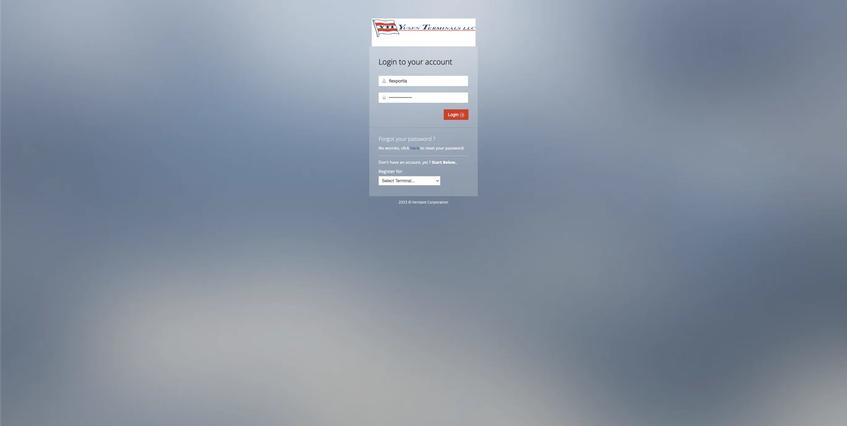 Task type: locate. For each thing, give the bounding box(es) containing it.
to inside forgot your password ? no worries, click here to reset your password.
[[421, 145, 425, 151]]

corporation
[[428, 200, 449, 205]]

0 horizontal spatial to
[[399, 57, 406, 67]]

?
[[434, 135, 436, 143], [430, 160, 431, 165]]

password.
[[446, 145, 465, 151]]

worries,
[[385, 145, 401, 151]]

here link
[[411, 145, 420, 151]]

to up username text field
[[399, 57, 406, 67]]

your up the click
[[396, 135, 407, 143]]

to
[[399, 57, 406, 67], [421, 145, 425, 151]]

login
[[379, 57, 397, 67], [449, 112, 460, 117]]

1 horizontal spatial login
[[449, 112, 460, 117]]

2023 © versiant corporation
[[399, 200, 449, 205]]

1 vertical spatial to
[[421, 145, 425, 151]]

here
[[411, 145, 420, 151]]

0 vertical spatial to
[[399, 57, 406, 67]]

login for login
[[449, 112, 460, 117]]

0 horizontal spatial ?
[[430, 160, 431, 165]]

register
[[379, 169, 395, 174]]

1 vertical spatial your
[[396, 135, 407, 143]]

0 horizontal spatial your
[[396, 135, 407, 143]]

to right here link
[[421, 145, 425, 151]]

? up reset
[[434, 135, 436, 143]]

lock image
[[382, 95, 387, 100]]

user image
[[382, 79, 387, 84]]

click
[[402, 145, 410, 151]]

1 horizontal spatial to
[[421, 145, 425, 151]]

? right yet
[[430, 160, 431, 165]]

0 horizontal spatial login
[[379, 57, 397, 67]]

account
[[426, 57, 453, 67]]

your
[[408, 57, 424, 67], [396, 135, 407, 143], [436, 145, 445, 151]]

0 vertical spatial your
[[408, 57, 424, 67]]

your up username text field
[[408, 57, 424, 67]]

1 horizontal spatial ?
[[434, 135, 436, 143]]

swapright image
[[460, 113, 465, 117]]

.
[[457, 160, 458, 165]]

1 vertical spatial login
[[449, 112, 460, 117]]

0 vertical spatial login
[[379, 57, 397, 67]]

login inside button
[[449, 112, 460, 117]]

login to your account
[[379, 57, 453, 67]]

2 vertical spatial your
[[436, 145, 445, 151]]

0 vertical spatial ?
[[434, 135, 436, 143]]

forgot your password ? no worries, click here to reset your password.
[[379, 135, 465, 151]]

login for login to your account
[[379, 57, 397, 67]]

Password password field
[[379, 93, 469, 103]]

your right reset
[[436, 145, 445, 151]]

an
[[400, 160, 405, 165]]



Task type: describe. For each thing, give the bounding box(es) containing it.
start
[[432, 160, 442, 165]]

no
[[379, 145, 384, 151]]

versiant
[[413, 200, 427, 205]]

2023
[[399, 200, 408, 205]]

reset
[[426, 145, 435, 151]]

register for:
[[379, 169, 403, 174]]

password
[[409, 135, 432, 143]]

don't
[[379, 160, 389, 165]]

? inside forgot your password ? no worries, click here to reset your password.
[[434, 135, 436, 143]]

1 vertical spatial ?
[[430, 160, 431, 165]]

don't have an account, yet ? start below. .
[[379, 160, 459, 165]]

for:
[[396, 169, 403, 174]]

2 horizontal spatial your
[[436, 145, 445, 151]]

Username text field
[[379, 76, 469, 86]]

yet
[[423, 160, 429, 165]]

account,
[[406, 160, 422, 165]]

1 horizontal spatial your
[[408, 57, 424, 67]]

below.
[[443, 160, 457, 165]]

login button
[[444, 110, 469, 120]]

forgot
[[379, 135, 395, 143]]

©
[[409, 200, 412, 205]]

have
[[390, 160, 399, 165]]



Task type: vqa. For each thing, say whether or not it's contained in the screenshot.
external link icon related to Gate
no



